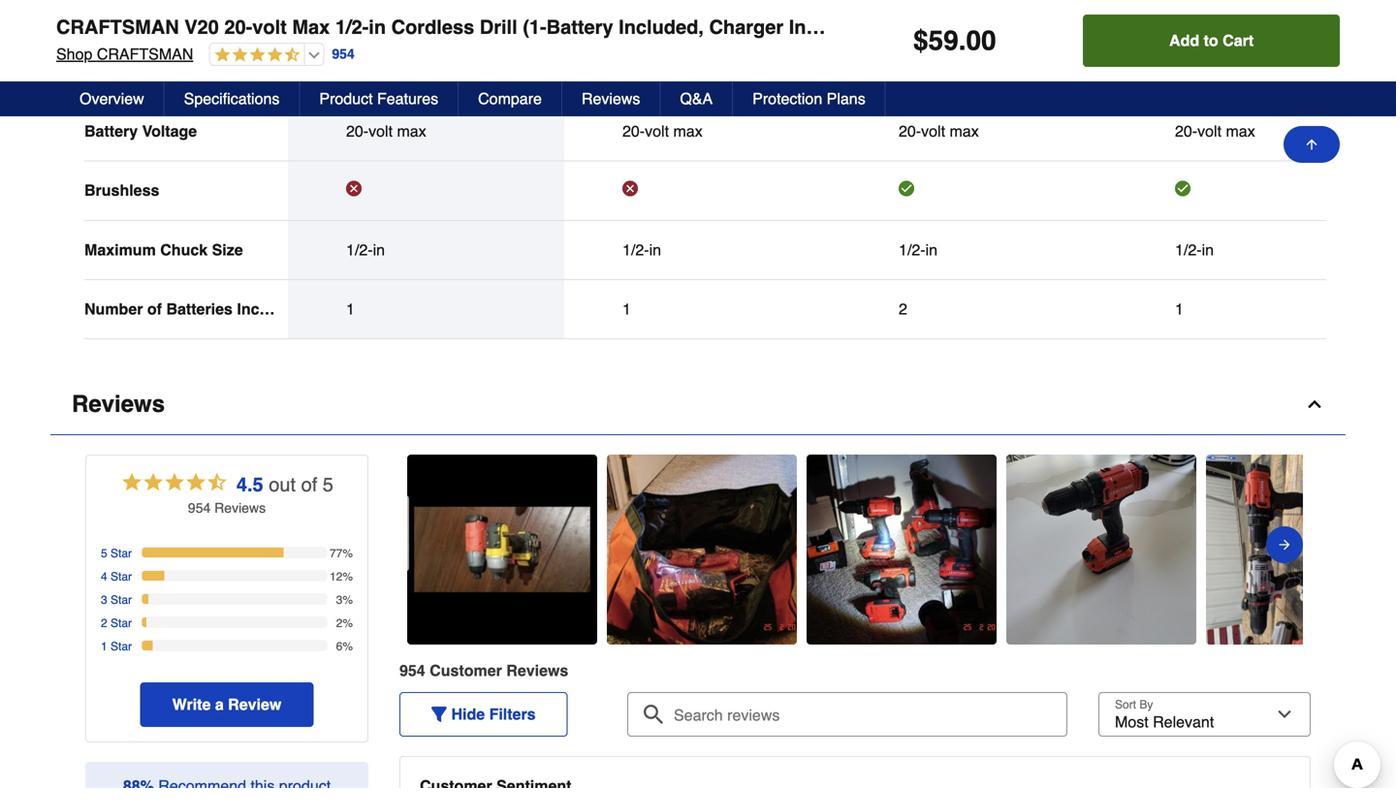 Task type: locate. For each thing, give the bounding box(es) containing it.
cart
[[1223, 32, 1254, 49]]

1 vertical spatial 2
[[101, 617, 107, 630]]

reviews left q&a
[[582, 90, 640, 108]]

20-volt max down q&a
[[622, 122, 703, 140]]

hide filters
[[451, 705, 536, 723]]

4.5 stars image left 4.5 at bottom left
[[120, 470, 229, 498]]

2 horizontal spatial uploaded image image
[[1206, 540, 1396, 559]]

2%
[[336, 617, 353, 630]]

of right number
[[147, 300, 162, 318]]

max down 'features'
[[397, 122, 426, 140]]

reviews
[[582, 90, 640, 108], [72, 391, 165, 417]]

1 horizontal spatial 2
[[899, 300, 907, 318]]

craftsman up shop craftsman
[[56, 16, 179, 38]]

specifications
[[184, 90, 280, 108]]

review up the filters
[[506, 662, 560, 680]]

20-volt max down the "59"
[[899, 122, 979, 140]]

77%
[[330, 547, 353, 560]]

customer
[[430, 662, 502, 680]]

out
[[269, 474, 296, 496]]

1 vertical spatial 5
[[101, 547, 107, 560]]

q&a button
[[661, 81, 733, 116]]

1 1/2-in cell from the left
[[346, 240, 506, 260]]

2 star from the top
[[111, 570, 132, 584]]

volt down the q&a button
[[645, 122, 669, 140]]

2 vertical spatial 954
[[399, 662, 425, 680]]

s up hide filters button
[[560, 662, 568, 680]]

max down the q&a button
[[673, 122, 703, 140]]

1 star from the top
[[111, 547, 132, 560]]

reviews button
[[562, 81, 661, 116], [50, 374, 1346, 435]]

1 horizontal spatial of
[[301, 474, 317, 496]]

0 horizontal spatial 1 cell
[[346, 300, 506, 319]]

(1-
[[523, 16, 546, 38]]

0 vertical spatial review
[[214, 500, 259, 516]]

954
[[332, 46, 355, 62], [188, 500, 211, 516], [399, 662, 425, 680]]

number of batteries included
[[84, 300, 301, 318]]

cordless up overview
[[84, 63, 151, 81]]

2 20-volt max from the left
[[622, 122, 703, 140]]

battery voltage
[[84, 122, 197, 140]]

0 horizontal spatial 954
[[188, 500, 211, 516]]

of right out
[[301, 474, 317, 496]]

4 max from the left
[[1226, 122, 1255, 140]]

plans
[[827, 90, 866, 108]]

to
[[1204, 32, 1218, 49]]

2 for 2
[[899, 300, 907, 318]]

0 vertical spatial 5
[[323, 474, 333, 496]]

write
[[172, 696, 211, 714]]

1 horizontal spatial uploaded image image
[[807, 540, 997, 559]]

0 vertical spatial of
[[147, 300, 162, 318]]

1 max from the left
[[397, 122, 426, 140]]

add to cart
[[1169, 32, 1254, 49]]

1/2-in cell
[[346, 240, 506, 260], [622, 240, 782, 260], [899, 240, 1059, 260], [1175, 240, 1335, 260]]

charger
[[709, 16, 784, 38]]

4 1/2-in cell from the left
[[1175, 240, 1335, 260]]

included
[[237, 300, 301, 318]]

1 horizontal spatial battery
[[546, 16, 613, 38]]

1 vertical spatial reviews button
[[50, 374, 1346, 435]]

maximum chuck size
[[84, 241, 243, 259]]

0 vertical spatial s
[[259, 500, 266, 516]]

3 star from the top
[[111, 593, 132, 607]]

0 horizontal spatial 5
[[101, 547, 107, 560]]

0 vertical spatial reviews
[[582, 90, 640, 108]]

volt down the "59"
[[921, 122, 945, 140]]

20-volt max cell down 'features'
[[346, 122, 506, 141]]

1 horizontal spatial cordless
[[391, 16, 474, 38]]

4.5 stars image
[[210, 47, 300, 64], [120, 470, 229, 498]]

20-volt max cell
[[346, 122, 506, 141], [622, 122, 782, 141], [899, 122, 1059, 141], [1175, 122, 1335, 141]]

craftsman
[[56, 16, 179, 38], [97, 45, 193, 63]]

star right 4
[[111, 570, 132, 584]]

hide filters button
[[399, 692, 568, 737]]

review for write a review
[[228, 696, 281, 714]]

1 horizontal spatial s
[[560, 662, 568, 680]]

star down 2 star
[[111, 640, 132, 653]]

1 horizontal spatial 5
[[323, 474, 333, 496]]

specifications button
[[165, 81, 300, 116]]

1 1/2-in from the left
[[346, 241, 385, 259]]

max
[[292, 16, 330, 38]]

battery
[[546, 16, 613, 38], [84, 122, 138, 140]]

1 horizontal spatial 1 cell
[[622, 300, 782, 319]]

6%
[[336, 640, 353, 653]]

2 horizontal spatial 954
[[399, 662, 425, 680]]

20-volt max cell down the q&a button
[[622, 122, 782, 141]]

1/2- for 4th 1/2-in cell
[[1175, 241, 1202, 259]]

0 vertical spatial 954
[[332, 46, 355, 62]]

cordless left drill on the top
[[391, 16, 474, 38]]

1/2- for third 1/2-in cell from the right
[[622, 241, 649, 259]]

0 horizontal spatial uploaded image image
[[607, 540, 797, 559]]

20- down $
[[899, 122, 921, 140]]

3 1/2-in from the left
[[899, 241, 938, 259]]

2
[[899, 300, 907, 318], [101, 617, 107, 630]]

20-volt max cell down 00
[[899, 122, 1059, 141]]

volt
[[252, 16, 287, 38], [369, 122, 393, 140], [645, 122, 669, 140], [921, 122, 945, 140], [1198, 122, 1222, 140]]

20- down add
[[1175, 122, 1198, 140]]

review right a
[[228, 696, 281, 714]]

ratings
[[84, 3, 141, 21]]

cordless
[[391, 16, 474, 38], [84, 63, 151, 81]]

20- up no icon
[[622, 122, 645, 140]]

battery left included, at the top
[[546, 16, 613, 38]]

max left arrow up icon
[[1226, 122, 1255, 140]]

s
[[259, 500, 266, 516], [560, 662, 568, 680]]

0 horizontal spatial 2
[[101, 617, 107, 630]]

of inside 4.5 out of 5 954 review s
[[301, 474, 317, 496]]

1 vertical spatial reviews
[[72, 391, 165, 417]]

write a review button
[[140, 683, 313, 727]]

20-volt max cell down cart
[[1175, 122, 1335, 141]]

in
[[369, 16, 386, 38], [373, 241, 385, 259], [649, 241, 661, 259], [926, 241, 938, 259], [1202, 241, 1214, 259]]

5
[[323, 474, 333, 496], [101, 547, 107, 560]]

0 vertical spatial cordless
[[391, 16, 474, 38]]

included,
[[619, 16, 704, 38]]

star up 4 star
[[111, 547, 132, 560]]

4.5 stars image up specifications button
[[210, 47, 300, 64]]

4 star from the top
[[111, 617, 132, 630]]

cell
[[346, 62, 506, 82], [622, 62, 782, 82], [899, 62, 1059, 82], [1175, 62, 1335, 82], [346, 181, 506, 201], [622, 181, 782, 201], [899, 181, 1059, 201], [1175, 181, 1335, 201]]

3 max from the left
[[950, 122, 979, 140]]

0 vertical spatial battery
[[546, 16, 613, 38]]

star down 3 star
[[111, 617, 132, 630]]

2 inside cell
[[899, 300, 907, 318]]

q&a
[[680, 90, 713, 108]]

shop craftsman
[[56, 45, 193, 63]]

1 vertical spatial craftsman
[[97, 45, 193, 63]]

s inside 4.5 out of 5 954 review s
[[259, 500, 266, 516]]

yes image
[[1175, 62, 1191, 78], [899, 181, 914, 196], [1175, 181, 1191, 196]]

1/2-
[[335, 16, 369, 38], [346, 241, 373, 259], [622, 241, 649, 259], [899, 241, 926, 259], [1175, 241, 1202, 259]]

.
[[959, 25, 966, 56]]

3 uploaded image image from the left
[[1206, 540, 1396, 559]]

1 star
[[101, 640, 132, 653]]

shop
[[56, 45, 92, 63]]

954 customer review s
[[399, 662, 568, 680]]

maximum
[[84, 241, 156, 259]]

1/2-in
[[346, 241, 385, 259], [622, 241, 661, 259], [899, 241, 938, 259], [1175, 241, 1214, 259]]

0 horizontal spatial s
[[259, 500, 266, 516]]

review down 4.5 at bottom left
[[214, 500, 259, 516]]

5 right out
[[323, 474, 333, 496]]

2 max from the left
[[673, 122, 703, 140]]

1 cell
[[346, 300, 506, 319], [622, 300, 782, 319], [1175, 300, 1335, 319]]

overview
[[80, 90, 144, 108]]

2 vertical spatial review
[[228, 696, 281, 714]]

2 horizontal spatial 1 cell
[[1175, 300, 1335, 319]]

compare
[[478, 90, 542, 108]]

0 horizontal spatial cordless
[[84, 63, 151, 81]]

3%
[[336, 593, 353, 607]]

star for 1 star
[[111, 640, 132, 653]]

no image
[[346, 181, 362, 196]]

1 vertical spatial review
[[506, 662, 560, 680]]

5 up 4
[[101, 547, 107, 560]]

of
[[147, 300, 162, 318], [301, 474, 317, 496]]

1 20-volt max from the left
[[346, 122, 426, 140]]

reviews down number
[[72, 391, 165, 417]]

uploaded image image
[[607, 540, 797, 559], [807, 540, 997, 559], [1206, 540, 1396, 559]]

star right 3 on the bottom
[[111, 593, 132, 607]]

1 uploaded image image from the left
[[607, 540, 797, 559]]

included)
[[789, 16, 875, 38]]

5 star
[[101, 547, 132, 560]]

5 star from the top
[[111, 640, 132, 653]]

a
[[215, 696, 224, 714]]

max
[[397, 122, 426, 140], [673, 122, 703, 140], [950, 122, 979, 140], [1226, 122, 1255, 140]]

1
[[346, 300, 355, 318], [622, 300, 631, 318], [1175, 300, 1184, 318], [101, 640, 107, 653]]

2 1/2-in from the left
[[622, 241, 661, 259]]

1/2- for third 1/2-in cell
[[899, 241, 926, 259]]

5 inside 4.5 out of 5 954 review s
[[323, 474, 333, 496]]

product
[[319, 90, 373, 108]]

3 20-volt max cell from the left
[[899, 122, 1059, 141]]

craftsman down ratings
[[97, 45, 193, 63]]

0 horizontal spatial battery
[[84, 122, 138, 140]]

volt down add to cart "button"
[[1198, 122, 1222, 140]]

0 vertical spatial 2
[[899, 300, 907, 318]]

20-
[[224, 16, 252, 38], [346, 122, 369, 140], [622, 122, 645, 140], [899, 122, 921, 140], [1175, 122, 1198, 140]]

size
[[212, 241, 243, 259]]

battery down overview button
[[84, 122, 138, 140]]

s down 4.5 at bottom left
[[259, 500, 266, 516]]

star
[[111, 547, 132, 560], [111, 570, 132, 584], [111, 593, 132, 607], [111, 617, 132, 630], [111, 640, 132, 653]]

20-volt max
[[346, 122, 426, 140], [622, 122, 703, 140], [899, 122, 979, 140], [1175, 122, 1255, 140]]

1 vertical spatial of
[[301, 474, 317, 496]]

review inside button
[[228, 696, 281, 714]]

max down .
[[950, 122, 979, 140]]

954 inside 4.5 out of 5 954 review s
[[188, 500, 211, 516]]

$
[[913, 25, 928, 56]]

1 vertical spatial s
[[560, 662, 568, 680]]

0 horizontal spatial of
[[147, 300, 162, 318]]

review
[[214, 500, 259, 516], [506, 662, 560, 680], [228, 696, 281, 714]]

1 vertical spatial 954
[[188, 500, 211, 516]]

chuck
[[160, 241, 208, 259]]

20-volt max down product features button at left
[[346, 122, 426, 140]]

1 horizontal spatial 954
[[332, 46, 355, 62]]

59
[[928, 25, 959, 56]]

0 horizontal spatial reviews
[[72, 391, 165, 417]]

2 1 cell from the left
[[622, 300, 782, 319]]

00
[[966, 25, 996, 56]]

20-volt max down add to cart "button"
[[1175, 122, 1255, 140]]

2 20-volt max cell from the left
[[622, 122, 782, 141]]



Task type: vqa. For each thing, say whether or not it's contained in the screenshot.
Free
no



Task type: describe. For each thing, give the bounding box(es) containing it.
1 vertical spatial battery
[[84, 122, 138, 140]]

protection
[[753, 90, 822, 108]]

954 for 954
[[332, 46, 355, 62]]

3
[[101, 593, 107, 607]]

protection plans
[[753, 90, 866, 108]]

voltage
[[142, 122, 197, 140]]

20- right v20 on the top
[[224, 16, 252, 38]]

volt down product features button at left
[[369, 122, 393, 140]]

hide
[[451, 705, 485, 723]]

4 star
[[101, 570, 132, 584]]

1 horizontal spatial reviews
[[582, 90, 640, 108]]

the best little drill around. image image
[[1006, 540, 1196, 559]]

no image
[[622, 181, 638, 196]]

great product that you should have image image
[[407, 540, 597, 559]]

$ 59 . 00
[[913, 25, 996, 56]]

12%
[[330, 570, 353, 584]]

1 vertical spatial cordless
[[84, 63, 151, 81]]

1 vertical spatial 4.5 stars image
[[120, 470, 229, 498]]

4.5 out of 5 954 review s
[[188, 474, 333, 516]]

2 for 2 star
[[101, 617, 107, 630]]

2 cell
[[899, 300, 1059, 319]]

compare button
[[459, 81, 562, 116]]

3 1/2-in cell from the left
[[899, 240, 1059, 260]]

write a review
[[172, 696, 281, 714]]

number
[[84, 300, 143, 318]]

yes image for brushless
[[1175, 181, 1191, 196]]

protection plans button
[[733, 81, 886, 116]]

drill
[[480, 16, 517, 38]]

1/2- for fourth 1/2-in cell from right
[[346, 241, 373, 259]]

2 1/2-in cell from the left
[[622, 240, 782, 260]]

features
[[377, 90, 438, 108]]

review inside 4.5 out of 5 954 review s
[[214, 500, 259, 516]]

review for 954 customer review s
[[506, 662, 560, 680]]

arrow up image
[[1304, 137, 1320, 152]]

star for 5 star
[[111, 547, 132, 560]]

0 vertical spatial 4.5 stars image
[[210, 47, 300, 64]]

star for 2 star
[[111, 617, 132, 630]]

Search reviews text field
[[635, 692, 1060, 725]]

3 1 cell from the left
[[1175, 300, 1335, 319]]

star for 4 star
[[111, 570, 132, 584]]

954 for 954 customer review s
[[399, 662, 425, 680]]

brushless
[[84, 182, 159, 199]]

3 20-volt max from the left
[[899, 122, 979, 140]]

4 1/2-in from the left
[[1175, 241, 1214, 259]]

add
[[1169, 32, 1199, 49]]

chevron up image
[[1305, 395, 1324, 414]]

craftsman v20 20-volt max 1/2-in cordless drill (1-battery included, charger included)
[[56, 16, 875, 38]]

20- down product
[[346, 122, 369, 140]]

star for 3 star
[[111, 593, 132, 607]]

2 uploaded image image from the left
[[807, 540, 997, 559]]

4 20-volt max cell from the left
[[1175, 122, 1335, 141]]

4 20-volt max from the left
[[1175, 122, 1255, 140]]

2 star
[[101, 617, 132, 630]]

1 1 cell from the left
[[346, 300, 506, 319]]

filter image
[[431, 707, 447, 722]]

batteries
[[166, 300, 233, 318]]

4.5
[[236, 474, 263, 496]]

yes image for cordless
[[1175, 62, 1191, 78]]

1 20-volt max cell from the left
[[346, 122, 506, 141]]

product features button
[[300, 81, 459, 116]]

add to cart button
[[1083, 15, 1340, 67]]

4
[[101, 570, 107, 584]]

v20
[[184, 16, 219, 38]]

arrow right image
[[1277, 533, 1292, 556]]

volt left max
[[252, 16, 287, 38]]

3 star
[[101, 593, 132, 607]]

0 vertical spatial craftsman
[[56, 16, 179, 38]]

product features
[[319, 90, 438, 108]]

0 vertical spatial reviews button
[[562, 81, 661, 116]]

overview button
[[60, 81, 165, 116]]

filters
[[489, 705, 536, 723]]



